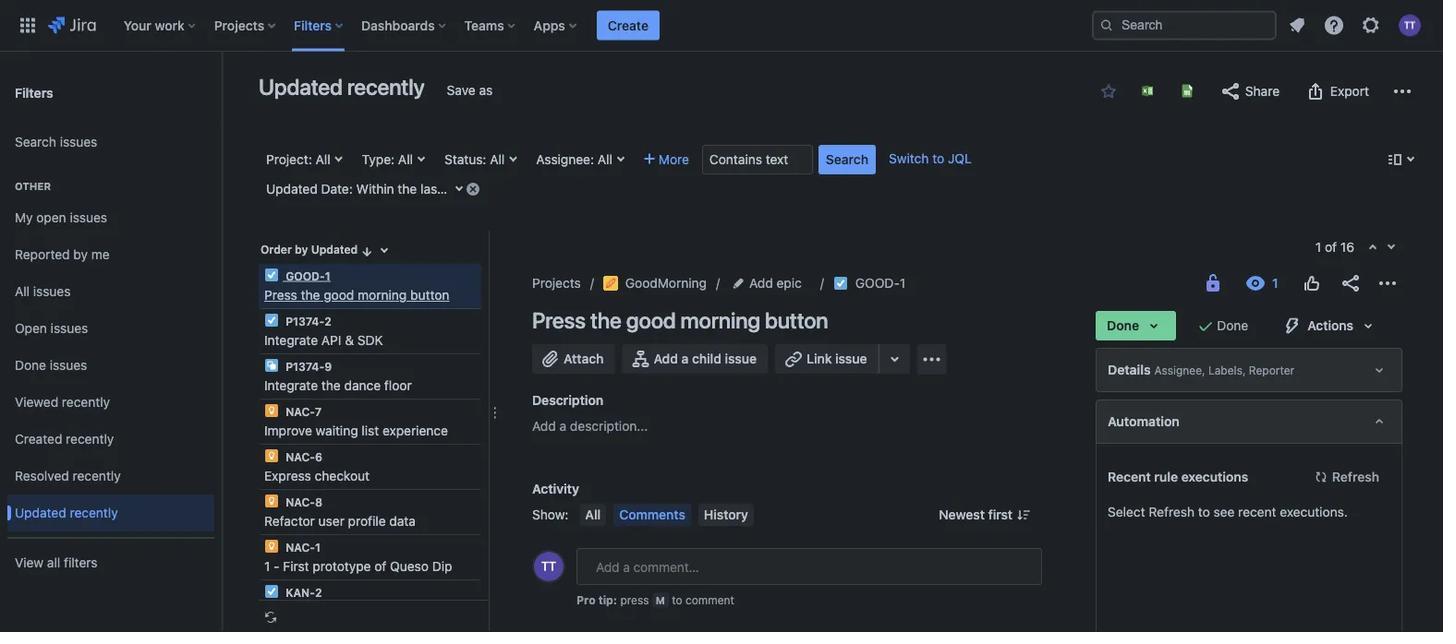 Task type: describe. For each thing, give the bounding box(es) containing it.
all button
[[580, 504, 606, 527]]

1 inside good-1 link
[[900, 276, 906, 291]]

last
[[420, 182, 442, 197]]

goodmorning image
[[603, 276, 618, 291]]

description...
[[570, 419, 648, 434]]

all issues link
[[7, 273, 214, 310]]

nac-8
[[283, 496, 323, 509]]

m
[[656, 595, 665, 607]]

order
[[261, 243, 292, 256]]

activity
[[532, 482, 579, 497]]

1 down order by updated link at the top left of page
[[325, 270, 330, 283]]

pro tip: press m to comment
[[577, 594, 734, 607]]

appswitcher icon image
[[17, 14, 39, 36]]

recently for viewed recently link
[[62, 395, 110, 410]]

the up p1374-2
[[301, 288, 320, 303]]

actions
[[1308, 318, 1353, 334]]

search for search
[[826, 152, 869, 167]]

remove criteria image
[[466, 182, 480, 196]]

menu bar containing all
[[576, 504, 758, 527]]

attach
[[564, 352, 604, 367]]

dashboards
[[361, 18, 435, 33]]

p1374-2
[[283, 315, 331, 328]]

add for add a child issue
[[654, 352, 678, 367]]

1 horizontal spatial good
[[626, 308, 676, 334]]

open in google sheets image
[[1180, 84, 1195, 98]]

issues for all issues
[[33, 284, 71, 299]]

add a child issue button
[[622, 345, 768, 374]]

0 horizontal spatial morning
[[358, 288, 407, 303]]

order by updated link
[[259, 238, 376, 261]]

experience
[[382, 424, 448, 439]]

open issues link
[[7, 310, 214, 347]]

search button
[[819, 145, 876, 175]]

project: all
[[266, 152, 330, 167]]

comment
[[685, 594, 734, 607]]

sidebar navigation image
[[201, 74, 242, 111]]

comments
[[619, 508, 685, 523]]

the left last
[[398, 182, 417, 197]]

newest
[[939, 508, 985, 523]]

first
[[988, 508, 1013, 523]]

updated recently link
[[7, 495, 214, 532]]

add epic
[[749, 276, 802, 291]]

integrate for integrate api & sdk
[[264, 333, 318, 348]]

updated inside the updated recently link
[[15, 506, 66, 521]]

all for type: all
[[398, 152, 413, 167]]

reported by me link
[[7, 237, 214, 273]]

export button
[[1295, 77, 1378, 106]]

a for description...
[[559, 419, 566, 434]]

16
[[1340, 240, 1354, 255]]

1 vertical spatial press the good morning button
[[532, 308, 828, 334]]

1 right last
[[445, 182, 451, 197]]

viewed recently link
[[7, 384, 214, 421]]

assignee,
[[1155, 364, 1205, 377]]

newest first image
[[1016, 508, 1031, 523]]

add app image
[[921, 349, 943, 371]]

newest first button
[[928, 504, 1042, 527]]

0 horizontal spatial good-
[[286, 270, 325, 283]]

by for order
[[295, 243, 308, 256]]

projects link
[[532, 273, 581, 295]]

updated down the 'filters' dropdown button
[[259, 74, 343, 100]]

assignee: all
[[536, 152, 612, 167]]

export
[[1330, 84, 1369, 99]]

the down goodmorning image
[[590, 308, 622, 334]]

recently for resolved recently link
[[73, 469, 121, 484]]

create
[[608, 18, 649, 33]]

small image
[[360, 244, 374, 259]]

waiting
[[316, 424, 358, 439]]

0 vertical spatial to
[[932, 151, 944, 166]]

search issues link
[[7, 124, 214, 161]]

1 down user at the bottom
[[315, 541, 321, 554]]

profile
[[348, 514, 386, 529]]

view all filters link
[[7, 545, 214, 582]]

list
[[362, 424, 379, 439]]

banner containing your work
[[0, 0, 1443, 52]]

resolved
[[15, 469, 69, 484]]

actions image
[[1377, 273, 1399, 295]]

2 horizontal spatial done
[[1217, 318, 1248, 334]]

pro
[[577, 594, 596, 607]]

first
[[283, 559, 309, 575]]

refactor user profile data
[[264, 514, 416, 529]]

my
[[15, 210, 33, 226]]

data
[[389, 514, 416, 529]]

improve waiting list experience
[[264, 424, 448, 439]]

integrate for integrate the dance floor
[[264, 378, 318, 394]]

updated date: within the last 1 week
[[266, 182, 486, 197]]

kan-
[[286, 587, 315, 600]]

copy link to issue image
[[902, 275, 917, 290]]

0 horizontal spatial of
[[374, 559, 386, 575]]

actions button
[[1271, 311, 1390, 341]]

add for add a description...
[[532, 419, 556, 434]]

task image left good-1 link
[[833, 276, 848, 291]]

reported by me
[[15, 247, 110, 262]]

9
[[324, 360, 332, 373]]

all for project: all
[[316, 152, 330, 167]]

child
[[692, 352, 722, 367]]

order by updated
[[261, 243, 358, 256]]

switch
[[889, 151, 929, 166]]

7
[[315, 406, 322, 419]]

add for add epic
[[749, 276, 773, 291]]

p1374- for api
[[286, 315, 324, 328]]

p1374- for the
[[286, 360, 324, 373]]

projects for projects dropdown button
[[214, 18, 264, 33]]

other
[[15, 181, 51, 193]]

filters
[[64, 556, 98, 571]]

1 vertical spatial to
[[672, 594, 682, 607]]

within
[[356, 182, 394, 197]]

express checkout
[[264, 469, 370, 484]]

updated down project:
[[266, 182, 318, 197]]

my open issues
[[15, 210, 107, 226]]

search for search issues
[[15, 135, 56, 150]]

link web pages and more image
[[884, 348, 906, 370]]

nac- for -
[[286, 541, 315, 554]]

filters button
[[288, 11, 350, 40]]

6
[[315, 451, 322, 464]]

dip
[[432, 559, 452, 575]]

kan-2 link
[[261, 581, 480, 625]]

subtask image
[[264, 358, 279, 373]]

automation element
[[1096, 400, 1402, 444]]

teams
[[464, 18, 504, 33]]

my open issues link
[[7, 200, 214, 237]]

history
[[704, 508, 748, 523]]

all for assignee: all
[[598, 152, 612, 167]]

1 of 16
[[1316, 240, 1354, 255]]

1 horizontal spatial good-
[[855, 276, 900, 291]]

prototype
[[313, 559, 371, 575]]

0 horizontal spatial good-1
[[283, 270, 330, 283]]

your profile and settings image
[[1399, 14, 1421, 36]]

share image
[[1340, 273, 1362, 295]]

the down '9'
[[321, 378, 341, 394]]

status:
[[444, 152, 486, 167]]

1 left -
[[264, 559, 270, 575]]

kan-2
[[283, 587, 322, 600]]

0 vertical spatial of
[[1325, 240, 1337, 255]]

add epic button
[[729, 273, 807, 295]]



Task type: vqa. For each thing, say whether or not it's contained in the screenshot.


Task type: locate. For each thing, give the bounding box(es) containing it.
create button
[[597, 11, 660, 40]]

link
[[807, 352, 832, 367]]

dance
[[344, 378, 381, 394]]

all up open
[[15, 284, 30, 299]]

0 vertical spatial projects
[[214, 18, 264, 33]]

issue right link
[[835, 352, 867, 367]]

teams button
[[459, 11, 523, 40]]

press the good morning button down small image
[[264, 288, 449, 303]]

all inside button
[[585, 508, 601, 523]]

integrate
[[264, 333, 318, 348], [264, 378, 318, 394]]

1 - first prototype of queso dip
[[264, 559, 452, 575]]

Search issues using keywords text field
[[702, 145, 813, 175]]

0 horizontal spatial good
[[324, 288, 354, 303]]

updated recently inside other group
[[15, 506, 118, 521]]

updated recently down "resolved recently"
[[15, 506, 118, 521]]

2 p1374- from the top
[[286, 360, 324, 373]]

all inside other group
[[15, 284, 30, 299]]

0 horizontal spatial add
[[532, 419, 556, 434]]

0 vertical spatial idea image
[[264, 404, 279, 419]]

add left child
[[654, 352, 678, 367]]

8
[[315, 496, 323, 509]]

search up other
[[15, 135, 56, 150]]

1 vertical spatial updated recently
[[15, 506, 118, 521]]

goodmorning
[[625, 276, 707, 291]]

1 vertical spatial add
[[654, 352, 678, 367]]

1 horizontal spatial issue
[[835, 352, 867, 367]]

save
[[447, 83, 476, 98]]

1 horizontal spatial filters
[[294, 18, 332, 33]]

done up details on the right bottom of the page
[[1107, 318, 1139, 334]]

1 vertical spatial 2
[[315, 587, 322, 600]]

issues up open issues
[[33, 284, 71, 299]]

2 integrate from the top
[[264, 378, 318, 394]]

0 vertical spatial integrate
[[264, 333, 318, 348]]

good up p1374-2
[[324, 288, 354, 303]]

search image
[[1099, 18, 1114, 33]]

queso
[[390, 559, 429, 575]]

p1374- down integrate api & sdk
[[286, 360, 324, 373]]

resolved recently
[[15, 469, 121, 484]]

viewed
[[15, 395, 58, 410]]

show:
[[532, 508, 569, 523]]

Add a comment… field
[[577, 549, 1042, 586]]

open issues
[[15, 321, 88, 336]]

profile image of terry turtle image
[[534, 552, 564, 582]]

nac- for user
[[286, 496, 315, 509]]

0 vertical spatial p1374-
[[286, 315, 324, 328]]

search inside button
[[826, 152, 869, 167]]

0 vertical spatial a
[[681, 352, 689, 367]]

button
[[410, 288, 449, 303], [765, 308, 828, 334]]

sdk
[[357, 333, 383, 348]]

task image inside the kan-2 link
[[264, 585, 279, 600]]

add inside 'button'
[[654, 352, 678, 367]]

updated
[[259, 74, 343, 100], [266, 182, 318, 197], [311, 243, 358, 256], [15, 506, 66, 521]]

updated recently
[[259, 74, 425, 100], [15, 506, 118, 521]]

done down open
[[15, 358, 46, 373]]

apps
[[534, 18, 565, 33]]

issues for search issues
[[60, 135, 97, 150]]

more button
[[636, 145, 697, 175]]

done inside 'dropdown button'
[[1107, 318, 1139, 334]]

2 down prototype
[[315, 587, 322, 600]]

recently down created recently link
[[73, 469, 121, 484]]

idea image for improve
[[264, 404, 279, 419]]

1 vertical spatial button
[[765, 308, 828, 334]]

3 nac- from the top
[[286, 496, 315, 509]]

issue inside 'button'
[[725, 352, 757, 367]]

updated inside order by updated link
[[311, 243, 358, 256]]

all right type:
[[398, 152, 413, 167]]

good-
[[286, 270, 325, 283], [855, 276, 900, 291]]

all for status: all
[[490, 152, 505, 167]]

0 horizontal spatial search
[[15, 135, 56, 150]]

1 vertical spatial idea image
[[264, 540, 279, 554]]

updated down resolved
[[15, 506, 66, 521]]

1 vertical spatial p1374-
[[286, 360, 324, 373]]

nac- for checkout
[[286, 451, 315, 464]]

created recently
[[15, 432, 114, 447]]

0 horizontal spatial issue
[[725, 352, 757, 367]]

search
[[15, 135, 56, 150], [826, 152, 869, 167]]

good- down order by updated
[[286, 270, 325, 283]]

0 vertical spatial idea image
[[264, 449, 279, 464]]

small image
[[1101, 84, 1116, 99]]

recently down dashboards
[[347, 74, 425, 100]]

press down the projects "link"
[[532, 308, 586, 334]]

all up date:
[[316, 152, 330, 167]]

save as button
[[438, 76, 502, 105]]

task image
[[264, 313, 279, 328]]

integrate down p1374-2
[[264, 333, 318, 348]]

task image down -
[[264, 585, 279, 600]]

type: all
[[362, 152, 413, 167]]

projects for the projects "link"
[[532, 276, 581, 291]]

good-1 down order by updated
[[283, 270, 330, 283]]

a
[[681, 352, 689, 367], [559, 419, 566, 434]]

resolved recently link
[[7, 458, 214, 495]]

refactor
[[264, 514, 315, 529]]

issues up my open issues
[[60, 135, 97, 150]]

1 horizontal spatial updated recently
[[259, 74, 425, 100]]

1
[[445, 182, 451, 197], [1316, 240, 1321, 255], [325, 270, 330, 283], [900, 276, 906, 291], [315, 541, 321, 554], [264, 559, 270, 575]]

details element
[[1096, 348, 1402, 393]]

details assignee, labels, reporter
[[1108, 363, 1295, 378]]

issues right open
[[51, 321, 88, 336]]

0 vertical spatial updated recently
[[259, 74, 425, 100]]

Search field
[[1092, 11, 1277, 40]]

0 horizontal spatial projects
[[214, 18, 264, 33]]

2 vertical spatial add
[[532, 419, 556, 434]]

projects left goodmorning image
[[532, 276, 581, 291]]

of
[[1325, 240, 1337, 255], [374, 559, 386, 575]]

0 horizontal spatial 2
[[315, 587, 322, 600]]

0 vertical spatial press
[[264, 288, 297, 303]]

1 vertical spatial a
[[559, 419, 566, 434]]

all
[[47, 556, 60, 571]]

me
[[91, 247, 110, 262]]

p1374-9
[[283, 360, 332, 373]]

search issues
[[15, 135, 97, 150]]

created recently link
[[7, 421, 214, 458]]

2 horizontal spatial add
[[749, 276, 773, 291]]

2 idea image from the top
[[264, 540, 279, 554]]

2 issue from the left
[[835, 352, 867, 367]]

0 vertical spatial filters
[[294, 18, 332, 33]]

automation
[[1108, 414, 1180, 430]]

0 vertical spatial morning
[[358, 288, 407, 303]]

recently down resolved recently link
[[70, 506, 118, 521]]

0 horizontal spatial a
[[559, 419, 566, 434]]

notifications image
[[1286, 14, 1308, 36]]

all right status:
[[490, 152, 505, 167]]

idea image
[[264, 404, 279, 419], [264, 540, 279, 554]]

a left child
[[681, 352, 689, 367]]

of left queso
[[374, 559, 386, 575]]

task image
[[264, 268, 279, 283], [833, 276, 848, 291], [264, 585, 279, 600]]

project:
[[266, 152, 312, 167]]

attach button
[[532, 345, 615, 374]]

add
[[749, 276, 773, 291], [654, 352, 678, 367], [532, 419, 556, 434]]

good down goodmorning 'link'
[[626, 308, 676, 334]]

filters
[[294, 18, 332, 33], [15, 85, 53, 100]]

1 horizontal spatial done
[[1107, 318, 1139, 334]]

not available - this is the first issue image
[[1366, 241, 1380, 256]]

vote options: no one has voted for this issue yet. image
[[1301, 273, 1323, 295]]

2 up api
[[324, 315, 331, 328]]

menu bar
[[576, 504, 758, 527]]

press the good morning button
[[264, 288, 449, 303], [532, 308, 828, 334]]

projects button
[[209, 11, 283, 40]]

good-1 link
[[855, 273, 906, 295]]

1 vertical spatial search
[[826, 152, 869, 167]]

add left epic
[[749, 276, 773, 291]]

2 for p1374-
[[324, 315, 331, 328]]

issue inside button
[[835, 352, 867, 367]]

recently down viewed recently link
[[66, 432, 114, 447]]

1 idea image from the top
[[264, 404, 279, 419]]

1 horizontal spatial by
[[295, 243, 308, 256]]

integrate down p1374-9 at the bottom left of page
[[264, 378, 318, 394]]

work
[[155, 18, 185, 33]]

2 nac- from the top
[[286, 451, 315, 464]]

1 horizontal spatial search
[[826, 152, 869, 167]]

filters up search issues
[[15, 85, 53, 100]]

0 vertical spatial add
[[749, 276, 773, 291]]

1 horizontal spatial projects
[[532, 276, 581, 291]]

1 vertical spatial good
[[626, 308, 676, 334]]

idea image up -
[[264, 540, 279, 554]]

0 vertical spatial press the good morning button
[[264, 288, 449, 303]]

press the good morning button down goodmorning
[[532, 308, 828, 334]]

1 vertical spatial idea image
[[264, 494, 279, 509]]

recently up created recently
[[62, 395, 110, 410]]

other group
[[7, 161, 214, 538]]

issues for done issues
[[50, 358, 87, 373]]

idea image for 1
[[264, 540, 279, 554]]

0 horizontal spatial press
[[264, 288, 297, 303]]

add down description
[[532, 419, 556, 434]]

issue right child
[[725, 352, 757, 367]]

by right the order
[[295, 243, 308, 256]]

assignee:
[[536, 152, 594, 167]]

history button
[[698, 504, 754, 527]]

0 horizontal spatial button
[[410, 288, 449, 303]]

idea image for refactor user profile data
[[264, 494, 279, 509]]

nac-1
[[283, 541, 321, 554]]

projects inside dropdown button
[[214, 18, 264, 33]]

1 horizontal spatial add
[[654, 352, 678, 367]]

banner
[[0, 0, 1443, 52]]

1 horizontal spatial press
[[532, 308, 586, 334]]

by for reported
[[73, 247, 88, 262]]

a inside 'add a child issue' 'button'
[[681, 352, 689, 367]]

reported
[[15, 247, 70, 262]]

nac-7
[[283, 406, 322, 419]]

0 vertical spatial 2
[[324, 315, 331, 328]]

1 horizontal spatial of
[[1325, 240, 1337, 255]]

search left switch
[[826, 152, 869, 167]]

to right m
[[672, 594, 682, 607]]

integrate the dance floor
[[264, 378, 412, 394]]

morning down small image
[[358, 288, 407, 303]]

0 horizontal spatial by
[[73, 247, 88, 262]]

1 horizontal spatial good-1
[[855, 276, 906, 291]]

all right show:
[[585, 508, 601, 523]]

nac- up express
[[286, 451, 315, 464]]

0 horizontal spatial updated recently
[[15, 506, 118, 521]]

idea image up "refactor"
[[264, 494, 279, 509]]

morning
[[358, 288, 407, 303], [680, 308, 760, 334]]

projects
[[214, 18, 264, 33], [532, 276, 581, 291]]

issue
[[725, 352, 757, 367], [835, 352, 867, 367]]

1 vertical spatial of
[[374, 559, 386, 575]]

nac- for waiting
[[286, 406, 315, 419]]

p1374- up integrate api & sdk
[[286, 315, 324, 328]]

done image
[[1195, 315, 1217, 337]]

0 vertical spatial button
[[410, 288, 449, 303]]

1 vertical spatial filters
[[15, 85, 53, 100]]

1 vertical spatial projects
[[532, 276, 581, 291]]

issues right "open" at the left of page
[[70, 210, 107, 226]]

updated recently down the 'filters' dropdown button
[[259, 74, 425, 100]]

next issue 'p1374-2' ( type 'j' ) image
[[1384, 240, 1399, 255]]

nac- up first
[[286, 541, 315, 554]]

nac- up "refactor"
[[286, 496, 315, 509]]

1 horizontal spatial to
[[932, 151, 944, 166]]

save as
[[447, 83, 493, 98]]

issues for open issues
[[51, 321, 88, 336]]

switch to jql link
[[889, 151, 972, 166]]

week
[[455, 182, 486, 197]]

idea image
[[264, 449, 279, 464], [264, 494, 279, 509]]

2 for kan-
[[315, 587, 322, 600]]

good- left copy link to issue image at the top right of page
[[855, 276, 900, 291]]

a down description
[[559, 419, 566, 434]]

by inside 'link'
[[73, 247, 88, 262]]

1 p1374- from the top
[[286, 315, 324, 328]]

good-1 up the link web pages and more image at the right of page
[[855, 276, 906, 291]]

4 nac- from the top
[[286, 541, 315, 554]]

1 horizontal spatial 2
[[324, 315, 331, 328]]

viewed recently
[[15, 395, 110, 410]]

idea image for express checkout
[[264, 449, 279, 464]]

1 horizontal spatial button
[[765, 308, 828, 334]]

task image for good-1
[[264, 268, 279, 283]]

primary element
[[11, 0, 1092, 51]]

help image
[[1323, 14, 1345, 36]]

1 issue from the left
[[725, 352, 757, 367]]

1 integrate from the top
[[264, 333, 318, 348]]

0 horizontal spatial press the good morning button
[[264, 288, 449, 303]]

nac-6
[[283, 451, 322, 464]]

by left me
[[73, 247, 88, 262]]

type:
[[362, 152, 395, 167]]

filters inside dropdown button
[[294, 18, 332, 33]]

1 up the link web pages and more image at the right of page
[[900, 276, 906, 291]]

task image down the order
[[264, 268, 279, 283]]

recently for the updated recently link
[[70, 506, 118, 521]]

to left jql
[[932, 151, 944, 166]]

2 idea image from the top
[[264, 494, 279, 509]]

open in microsoft excel image
[[1140, 84, 1155, 98]]

press up task image
[[264, 288, 297, 303]]

settings image
[[1360, 14, 1382, 36]]

idea image up improve
[[264, 404, 279, 419]]

0 vertical spatial search
[[15, 135, 56, 150]]

integrate api & sdk
[[264, 333, 383, 348]]

done inside other group
[[15, 358, 46, 373]]

your
[[124, 18, 151, 33]]

all right assignee:
[[598, 152, 612, 167]]

0 horizontal spatial to
[[672, 594, 682, 607]]

of left 16
[[1325, 240, 1337, 255]]

done up the labels,
[[1217, 318, 1248, 334]]

idea image up express
[[264, 449, 279, 464]]

1 horizontal spatial press the good morning button
[[532, 308, 828, 334]]

0 horizontal spatial filters
[[15, 85, 53, 100]]

morning up child
[[680, 308, 760, 334]]

0 vertical spatial good
[[324, 288, 354, 303]]

1 vertical spatial morning
[[680, 308, 760, 334]]

task image for kan-2
[[264, 585, 279, 600]]

as
[[479, 83, 493, 98]]

projects up sidebar navigation image
[[214, 18, 264, 33]]

1 vertical spatial press
[[532, 308, 586, 334]]

1 horizontal spatial morning
[[680, 308, 760, 334]]

comments button
[[614, 504, 691, 527]]

nac- up improve
[[286, 406, 315, 419]]

1 left 16
[[1316, 240, 1321, 255]]

recently for created recently link
[[66, 432, 114, 447]]

filters right projects dropdown button
[[294, 18, 332, 33]]

a for child
[[681, 352, 689, 367]]

&
[[345, 333, 354, 348]]

checkout
[[315, 469, 370, 484]]

0 horizontal spatial done
[[15, 358, 46, 373]]

1 nac- from the top
[[286, 406, 315, 419]]

jira image
[[48, 14, 96, 36], [48, 14, 96, 36]]

issues up viewed recently
[[50, 358, 87, 373]]

labels,
[[1208, 364, 1246, 377]]

1 horizontal spatial a
[[681, 352, 689, 367]]

1 idea image from the top
[[264, 449, 279, 464]]

jql
[[948, 151, 972, 166]]

add inside "dropdown button"
[[749, 276, 773, 291]]

done issues link
[[7, 347, 214, 384]]

1 vertical spatial integrate
[[264, 378, 318, 394]]

tip:
[[598, 594, 617, 607]]

updated left small image
[[311, 243, 358, 256]]



